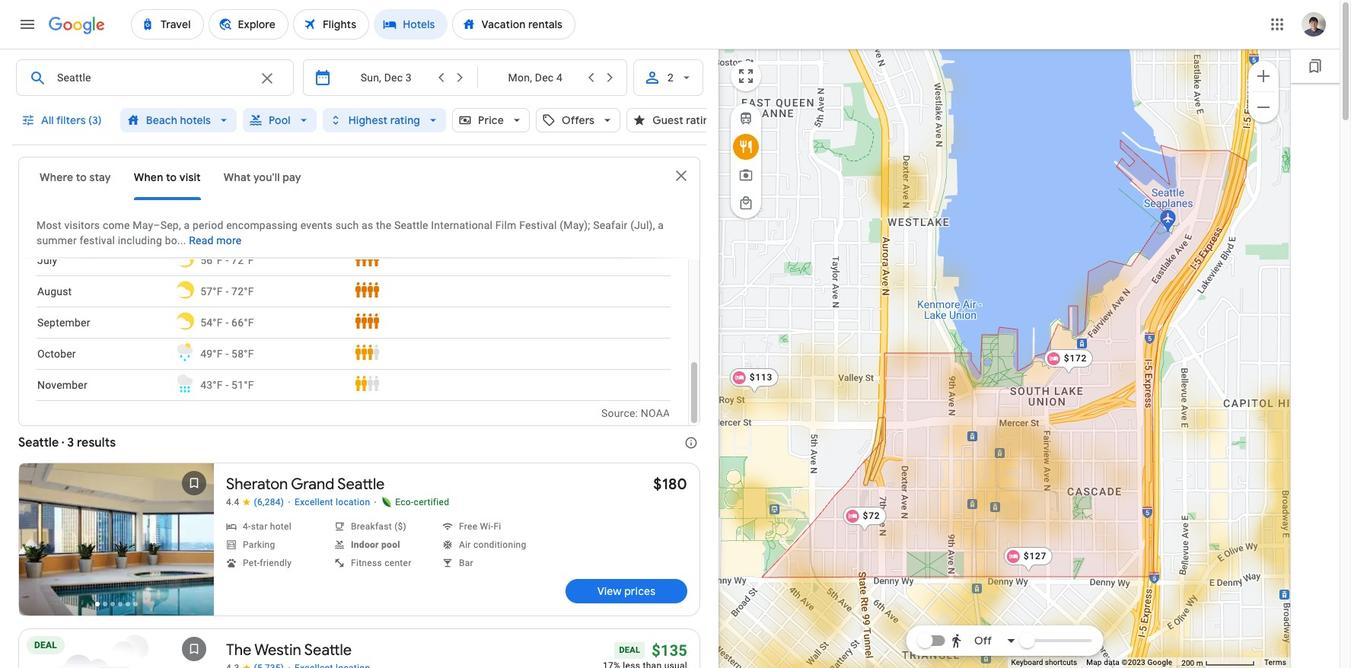 Task type: describe. For each thing, give the bounding box(es) containing it.
when to visit
[[134, 170, 201, 184]]

guest
[[652, 113, 683, 127]]

location
[[336, 497, 370, 508]]

price button
[[452, 102, 530, 139]]

- for 56°f
[[226, 254, 229, 266]]

guest rating
[[652, 113, 716, 127]]

come
[[103, 219, 130, 231]]

Search for places, hotels and more text field
[[56, 60, 249, 95]]

terms link
[[1264, 658, 1286, 667]]

m
[[1196, 659, 1203, 667]]

tab list containing where to stay
[[19, 158, 672, 200]]

0 horizontal spatial deal
[[34, 640, 57, 651]]

49°f
[[200, 348, 223, 360]]

200 m button
[[1177, 658, 1260, 668]]

eco-certified link
[[381, 496, 449, 508]]

highest rating
[[348, 113, 420, 127]]

rating for guest rating
[[686, 113, 716, 127]]

summer
[[37, 234, 77, 247]]

1 horizontal spatial deal
[[619, 645, 640, 655]]

49°f - 58°f
[[200, 348, 254, 360]]

certified
[[414, 497, 449, 508]]

43°f - 51°f
[[200, 379, 254, 391]]

to for stay
[[76, 170, 87, 184]]

©2023
[[1122, 658, 1145, 667]]

51°f
[[231, 379, 254, 391]]

- for 54°f
[[226, 317, 229, 329]]

international
[[431, 219, 493, 231]]

keyboard shortcuts
[[1011, 658, 1077, 667]]

visit
[[179, 170, 201, 184]]

offers button
[[536, 102, 620, 139]]

where to stay
[[40, 170, 111, 184]]

photos list
[[19, 464, 214, 629]]

keyboard shortcuts button
[[1011, 658, 1077, 668]]

view prices button
[[566, 579, 687, 604]]

$180
[[653, 475, 687, 494]]

noaa
[[640, 407, 670, 419]]

4.3 out of 5 stars from 5,735 reviews image
[[226, 663, 284, 668]]

most visitors come may–sep, a period encompassing events such as the seattle international film festival (may); seafair (jul), a summer festival including bo...
[[37, 219, 664, 247]]

excellent location link
[[295, 497, 370, 509]]

seattle
[[394, 219, 428, 231]]

shortcuts
[[1045, 658, 1077, 667]]

all filters (3)
[[41, 113, 102, 127]]

1 a from the left
[[184, 219, 190, 231]]

57°f - 72°f
[[200, 285, 254, 298]]

excellent
[[295, 497, 333, 508]]

54°f
[[200, 317, 223, 329]]

next image
[[176, 524, 212, 561]]

1 · from the left
[[288, 496, 291, 508]]

more
[[216, 234, 242, 247]]

off button
[[946, 623, 1021, 659]]

august
[[37, 285, 72, 298]]

zoom out map image
[[1254, 98, 1273, 116]]

57°f
[[200, 285, 223, 298]]

view prices link
[[566, 579, 687, 604]]

$127
[[1024, 551, 1047, 562]]

zoom in map image
[[1254, 67, 1273, 85]]

$72 link
[[843, 507, 886, 533]]

pool button
[[243, 102, 316, 139]]

prices
[[624, 585, 656, 598]]

festival
[[519, 219, 557, 231]]

when
[[134, 170, 163, 184]]

off
[[974, 634, 992, 648]]

read more
[[189, 234, 242, 247]]

seafair
[[593, 219, 628, 231]]

visitors
[[64, 219, 100, 231]]

google
[[1147, 658, 1172, 667]]

· excellent location ·
[[288, 496, 377, 508]]

map
[[1086, 658, 1102, 667]]

seattle · 3
[[18, 435, 74, 451]]

$180 link
[[653, 475, 687, 494]]

events
[[301, 219, 333, 231]]

56°f - 72°f
[[200, 254, 254, 266]]

$172
[[1064, 353, 1087, 364]]

43°f
[[200, 379, 223, 391]]

most
[[37, 219, 62, 231]]

all filters (3) button
[[12, 102, 114, 139]]

200 m
[[1182, 659, 1205, 667]]

beach hotels
[[146, 113, 211, 127]]

seattle · 3 results
[[18, 435, 116, 451]]

4.4
[[226, 497, 239, 508]]

hotels
[[180, 113, 211, 127]]



Task type: vqa. For each thing, say whether or not it's contained in the screenshot.


Task type: locate. For each thing, give the bounding box(es) containing it.
2
[[667, 72, 674, 84]]

·
[[288, 496, 291, 508], [374, 496, 377, 508]]

to for visit
[[166, 170, 177, 184]]

54°f - 66°f
[[200, 317, 254, 329]]

highest
[[348, 113, 388, 127]]

- for 49°f
[[226, 348, 229, 360]]

2 button
[[633, 59, 703, 96]]

1 to from the left
[[76, 170, 87, 184]]

- for 43°f
[[226, 379, 229, 391]]

november
[[37, 379, 87, 391]]

september
[[37, 317, 90, 329]]

1 - from the top
[[226, 254, 229, 266]]

72°f down more
[[231, 254, 254, 266]]

close image
[[672, 167, 690, 185]]

72°f for 57°f - 72°f
[[231, 285, 254, 298]]

56°f
[[200, 254, 223, 266]]

(may);
[[560, 219, 590, 231]]

data
[[1104, 658, 1120, 667]]

photo 1 image
[[19, 464, 214, 616]]

view prices
[[597, 585, 656, 598]]

save the westin seattle to collection image
[[176, 631, 212, 668]]

to left visit
[[166, 170, 177, 184]]

58°f
[[231, 348, 254, 360]]

the
[[376, 219, 391, 231]]

october
[[37, 348, 76, 360]]

pool
[[269, 113, 290, 127]]

0 vertical spatial 72°f
[[231, 254, 254, 266]]

learn more about these results image
[[673, 425, 709, 461]]

3 - from the top
[[226, 317, 229, 329]]

2 a from the left
[[658, 219, 664, 231]]

$113
[[750, 372, 773, 383]]

- left 51°f
[[226, 379, 229, 391]]

keyboard
[[1011, 658, 1043, 667]]

beach hotels button
[[120, 102, 237, 139]]

72°f for 56°f - 72°f
[[231, 254, 254, 266]]

encompassing
[[226, 219, 298, 231]]

may–sep,
[[133, 219, 181, 231]]

1 72°f from the top
[[231, 254, 254, 266]]

(3)
[[88, 113, 102, 127]]

- for 57°f
[[226, 285, 229, 298]]

a
[[184, 219, 190, 231], [658, 219, 664, 231]]

1 horizontal spatial ·
[[374, 496, 377, 508]]

save sheraton grand seattle to collection image
[[176, 465, 212, 502]]

rating
[[390, 113, 420, 127], [686, 113, 716, 127]]

66°f
[[231, 317, 254, 329]]

- right 57°f
[[226, 285, 229, 298]]

Check-in text field
[[341, 60, 431, 95]]

1 vertical spatial 72°f
[[231, 285, 254, 298]]

rating for highest rating
[[390, 113, 420, 127]]

such
[[335, 219, 359, 231]]

4.4 out of 5 stars from 6,284 reviews image
[[226, 497, 284, 508]]

$113 link
[[730, 368, 779, 394]]

clear image
[[258, 69, 276, 88]]

deal
[[34, 640, 57, 651], [619, 645, 640, 655]]

$72
[[863, 511, 880, 521]]

price
[[478, 113, 504, 127]]

2 to from the left
[[166, 170, 177, 184]]

5 - from the top
[[226, 379, 229, 391]]

read more button
[[189, 234, 242, 247]]

1 horizontal spatial a
[[658, 219, 664, 231]]

period
[[193, 219, 223, 231]]

2 rating from the left
[[686, 113, 716, 127]]

0 horizontal spatial a
[[184, 219, 190, 231]]

- left '58°f'
[[226, 348, 229, 360]]

view larger map image
[[737, 67, 755, 85]]

a right (jul),
[[658, 219, 664, 231]]

film
[[495, 219, 516, 231]]

to left stay
[[76, 170, 87, 184]]

1 rating from the left
[[390, 113, 420, 127]]

bo...
[[165, 234, 186, 247]]

what
[[224, 170, 251, 184]]

main menu image
[[18, 15, 37, 33]]

rating right highest
[[390, 113, 420, 127]]

offers
[[562, 113, 595, 127]]

a up the bo... on the top left
[[184, 219, 190, 231]]

festival
[[80, 234, 115, 247]]

filters form
[[12, 49, 742, 154]]

source: noaa
[[601, 407, 670, 419]]

rating right guest
[[686, 113, 716, 127]]

0 horizontal spatial to
[[76, 170, 87, 184]]

tab list
[[19, 158, 672, 200]]

results
[[77, 435, 116, 451]]

4 - from the top
[[226, 348, 229, 360]]

0 horizontal spatial ·
[[288, 496, 291, 508]]

eco-certified
[[395, 497, 449, 508]]

all
[[41, 113, 54, 127]]

1 horizontal spatial to
[[166, 170, 177, 184]]

$172 link
[[1044, 349, 1093, 375]]

1 horizontal spatial rating
[[686, 113, 716, 127]]

back image
[[21, 524, 57, 561]]

- right 56°f at top
[[226, 254, 229, 266]]

- right '54°f'
[[226, 317, 229, 329]]

source:
[[601, 407, 638, 419]]

where
[[40, 170, 73, 184]]

guest rating button
[[627, 102, 742, 139]]

map region
[[686, 0, 1351, 668]]

eco-
[[395, 497, 414, 508]]

2 - from the top
[[226, 285, 229, 298]]

2 · from the left
[[374, 496, 377, 508]]

Check-out text field
[[489, 60, 581, 95]]

read
[[189, 234, 214, 247]]

as
[[362, 219, 373, 231]]

-
[[226, 254, 229, 266], [226, 285, 229, 298], [226, 317, 229, 329], [226, 348, 229, 360], [226, 379, 229, 391]]

july
[[37, 254, 57, 266]]

$127 link
[[1004, 547, 1053, 573]]

what you'll pay
[[224, 170, 301, 184]]

72°f right 57°f
[[231, 285, 254, 298]]

2 72°f from the top
[[231, 285, 254, 298]]

filters
[[56, 113, 86, 127]]

you'll
[[253, 170, 280, 184]]

including
[[118, 234, 162, 247]]

view
[[597, 585, 622, 598]]

· right (6,284)
[[288, 496, 291, 508]]

· right location
[[374, 496, 377, 508]]

to
[[76, 170, 87, 184], [166, 170, 177, 184]]

beach
[[146, 113, 177, 127]]

0 horizontal spatial rating
[[390, 113, 420, 127]]

map data ©2023 google
[[1086, 658, 1172, 667]]



